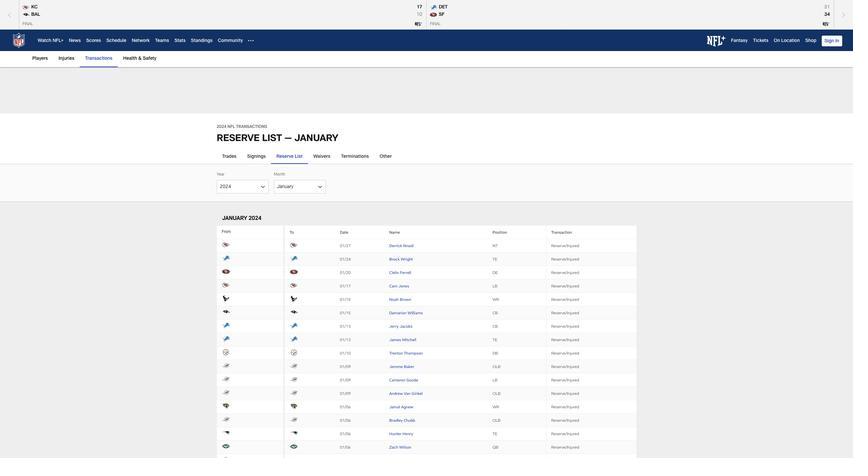 Task type: vqa. For each thing, say whether or not it's contained in the screenshot.
Load at the left of page
no



Task type: describe. For each thing, give the bounding box(es) containing it.
reserve/injured for brock wright
[[552, 257, 579, 262]]

zach
[[389, 446, 398, 450]]

wr for brown
[[493, 298, 499, 302]]

shop
[[806, 39, 817, 43]]

01/20
[[340, 271, 351, 275]]

01/09 for andrew van ginkel
[[340, 392, 351, 396]]

sign in button
[[822, 36, 843, 46]]

health
[[123, 57, 137, 61]]

reserve/injured for cam jones
[[552, 284, 579, 289]]

left score strip button image
[[2, 0, 17, 30]]

01/10
[[340, 351, 351, 356]]

goode
[[407, 378, 418, 383]]

trenton thompson link
[[389, 351, 423, 356]]

hunter henry link
[[389, 432, 413, 437]]

community link
[[218, 39, 243, 43]]

transaction
[[552, 230, 572, 235]]

2024 nfl transactions
[[217, 125, 267, 129]]

det
[[439, 5, 448, 10]]

reserve/injured for damarion williams
[[552, 311, 579, 316]]

watch nfl+
[[38, 39, 64, 43]]

cam
[[389, 284, 398, 289]]

reserve list
[[277, 155, 303, 159]]

the page will reload on selection element
[[217, 164, 637, 202]]

james mitchell link
[[389, 338, 417, 343]]

position
[[493, 230, 507, 235]]

&
[[138, 57, 142, 61]]

jacobs
[[400, 324, 413, 329]]

cameron goode link
[[389, 378, 418, 383]]

page main content main content
[[0, 114, 854, 459]]

stats link
[[175, 39, 186, 43]]

advertisement element
[[304, 75, 549, 106]]

reserve/injured for bradley chubb
[[552, 419, 579, 423]]

31
[[824, 5, 830, 10]]

01/09 for cameron goode
[[340, 378, 351, 383]]

waivers
[[313, 155, 330, 159]]

reserve/injured for jamal agnew
[[552, 405, 579, 410]]

1 vertical spatial 2024
[[249, 217, 262, 222]]

trades link
[[217, 151, 242, 164]]

location
[[782, 39, 800, 43]]

standings link
[[191, 39, 213, 43]]

jamal agnew
[[389, 405, 414, 410]]

jerome
[[389, 365, 403, 370]]

date
[[340, 230, 348, 235]]

reserve/injured for zach wilson
[[552, 446, 579, 450]]

cb for jacobs
[[493, 324, 498, 329]]

jerry jacobs link
[[389, 324, 413, 329]]

reserve/injured for cameron goode
[[552, 378, 579, 383]]

sf 49ers image
[[430, 11, 438, 19]]

0 horizontal spatial 2024
[[217, 125, 227, 129]]

network link
[[132, 39, 150, 43]]

1 vertical spatial january
[[222, 217, 247, 222]]

noah brown link
[[389, 298, 412, 302]]

nfl shield image
[[11, 32, 27, 48]]

signings link
[[242, 151, 271, 164]]

stats
[[175, 39, 186, 43]]

health & safety
[[123, 57, 157, 61]]

brock
[[389, 257, 400, 262]]

watch
[[38, 39, 51, 43]]

james mitchell
[[389, 338, 417, 343]]

transactions inside "transactions" link
[[85, 57, 112, 61]]

jerry jacobs
[[389, 324, 413, 329]]

wilson
[[399, 446, 412, 450]]

sf
[[439, 12, 445, 17]]

network
[[132, 39, 150, 43]]

james
[[389, 338, 401, 343]]

olb for andrew van ginkel
[[493, 392, 501, 396]]

reserve/injured for jerry jacobs
[[552, 324, 579, 329]]

trades
[[222, 155, 236, 159]]

jerome baker link
[[389, 365, 414, 370]]

sign
[[825, 39, 835, 44]]

shop link
[[806, 39, 817, 43]]

nfl+
[[53, 39, 64, 43]]

jamal
[[389, 405, 400, 410]]

brock wright link
[[389, 257, 413, 262]]

de
[[493, 271, 498, 275]]

dots image
[[248, 38, 254, 43]]

jamal agnew link
[[389, 405, 414, 410]]

damarion
[[389, 311, 407, 316]]

cam jones
[[389, 284, 409, 289]]

reserve/injured for derrick nnadi
[[552, 244, 579, 248]]

reserve/injured for jerome baker
[[552, 365, 579, 370]]

ginkel
[[412, 392, 423, 396]]

hunter henry
[[389, 432, 413, 437]]

terminations
[[341, 155, 369, 159]]

transactions link
[[82, 51, 115, 67]]

injuries link
[[56, 51, 77, 67]]

01/06 for jamal agnew
[[340, 405, 351, 410]]

health & safety link
[[121, 51, 159, 67]]

01/13 for jerry jacobs
[[340, 324, 351, 329]]

cameron
[[389, 378, 406, 383]]

clelin ferrell
[[389, 271, 411, 275]]

nfl
[[228, 125, 235, 129]]

mitchell
[[402, 338, 417, 343]]

month
[[274, 173, 285, 177]]

teams
[[155, 39, 169, 43]]

trenton thompson
[[389, 351, 423, 356]]

nt
[[493, 244, 498, 248]]

01/17
[[340, 284, 351, 289]]



Task type: locate. For each thing, give the bounding box(es) containing it.
1 horizontal spatial 2024
[[249, 217, 262, 222]]

noah
[[389, 298, 399, 302]]

0 horizontal spatial january
[[222, 217, 247, 222]]

from
[[222, 230, 231, 235]]

final down sf 49ers icon
[[430, 22, 441, 26]]

2 nfl plus image from the left
[[823, 20, 830, 28]]

reserve for reserve list
[[277, 155, 294, 159]]

9 reserve/injured from the top
[[552, 351, 579, 356]]

1 horizontal spatial nfl plus image
[[823, 20, 830, 28]]

banner
[[0, 30, 854, 67]]

2 vertical spatial olb
[[493, 419, 501, 423]]

te for henry
[[493, 432, 498, 437]]

kc chiefs image
[[22, 4, 30, 11]]

lb
[[493, 284, 498, 289], [493, 378, 498, 383]]

1 horizontal spatial final
[[430, 22, 441, 26]]

0 vertical spatial 01/09
[[340, 365, 351, 370]]

1 te from the top
[[493, 257, 498, 262]]

0 vertical spatial 01/15
[[340, 298, 351, 302]]

chubb
[[404, 419, 415, 423]]

01/27
[[340, 244, 351, 248]]

reserve/injured for hunter henry
[[552, 432, 579, 437]]

1 vertical spatial transactions
[[236, 125, 267, 129]]

2 olb from the top
[[493, 392, 501, 396]]

nfl plus image for 34
[[823, 20, 830, 28]]

4 reserve/injured from the top
[[552, 284, 579, 289]]

transactions inside page main content main content
[[236, 125, 267, 129]]

bradley chubb
[[389, 419, 415, 423]]

noah brown
[[389, 298, 412, 302]]

01/13 for james mitchell
[[340, 338, 351, 343]]

te for wright
[[493, 257, 498, 262]]

2 01/06 from the top
[[340, 419, 351, 423]]

derrick
[[389, 244, 402, 248]]

nfl plus image down 10
[[415, 20, 422, 28]]

derrick nnadi link
[[389, 244, 414, 248]]

01/06
[[340, 405, 351, 410], [340, 419, 351, 423], [340, 432, 351, 437], [340, 446, 351, 450]]

1 horizontal spatial transactions
[[236, 125, 267, 129]]

1 olb from the top
[[493, 365, 501, 370]]

nnadi
[[403, 244, 414, 248]]

14 reserve/injured from the top
[[552, 419, 579, 423]]

01/06 for hunter henry
[[340, 432, 351, 437]]

reserve for reserve list — january
[[217, 135, 260, 144]]

10 reserve/injured from the top
[[552, 365, 579, 370]]

1 horizontal spatial list
[[295, 155, 303, 159]]

cb for williams
[[493, 311, 498, 316]]

reserve/injured for trenton thompson
[[552, 351, 579, 356]]

1 01/13 from the top
[[340, 324, 351, 329]]

1 01/06 from the top
[[340, 405, 351, 410]]

reserve/injured for clelin ferrell
[[552, 271, 579, 275]]

van
[[404, 392, 411, 396]]

tickets link
[[753, 39, 769, 43]]

year
[[217, 173, 225, 177]]

players link
[[32, 51, 51, 67]]

16 reserve/injured from the top
[[552, 446, 579, 450]]

01/06 for zach wilson
[[340, 446, 351, 450]]

3 01/09 from the top
[[340, 392, 351, 396]]

12 reserve/injured from the top
[[552, 392, 579, 396]]

1 vertical spatial lb
[[493, 378, 498, 383]]

players
[[32, 57, 48, 61]]

0 horizontal spatial list
[[262, 135, 282, 144]]

3 01/06 from the top
[[340, 432, 351, 437]]

zach wilson
[[389, 446, 412, 450]]

2 final from the left
[[430, 22, 441, 26]]

final
[[23, 22, 33, 26], [430, 22, 441, 26]]

1 lb from the top
[[493, 284, 498, 289]]

news
[[69, 39, 81, 43]]

6 reserve/injured from the top
[[552, 311, 579, 316]]

list inside reserve list link
[[295, 155, 303, 159]]

1 vertical spatial wr
[[493, 405, 499, 410]]

0 vertical spatial lb
[[493, 284, 498, 289]]

bradley chubb link
[[389, 419, 415, 423]]

olb
[[493, 365, 501, 370], [493, 392, 501, 396], [493, 419, 501, 423]]

trenton
[[389, 351, 403, 356]]

lb down db
[[493, 378, 498, 383]]

thompson
[[404, 351, 423, 356]]

01/15 for noah brown
[[340, 298, 351, 302]]

0 vertical spatial te
[[493, 257, 498, 262]]

final for bal
[[23, 22, 33, 26]]

other
[[380, 155, 392, 159]]

name
[[389, 230, 400, 235]]

2 lb from the top
[[493, 378, 498, 383]]

3 olb from the top
[[493, 419, 501, 423]]

1 nfl plus image from the left
[[415, 20, 422, 28]]

brock wright
[[389, 257, 413, 262]]

2 01/15 from the top
[[340, 311, 351, 316]]

williams
[[408, 311, 423, 316]]

banner containing watch nfl+
[[0, 30, 854, 67]]

jerome baker
[[389, 365, 414, 370]]

1 reserve/injured from the top
[[552, 244, 579, 248]]

1 final from the left
[[23, 22, 33, 26]]

lb for jones
[[493, 284, 498, 289]]

olb for bradley chubb
[[493, 419, 501, 423]]

clelin
[[389, 271, 399, 275]]

0 vertical spatial 2024
[[217, 125, 227, 129]]

1 01/09 from the top
[[340, 365, 351, 370]]

01/09
[[340, 365, 351, 370], [340, 378, 351, 383], [340, 392, 351, 396]]

1 vertical spatial list
[[295, 155, 303, 159]]

brown
[[400, 298, 412, 302]]

5 reserve/injured from the top
[[552, 298, 579, 302]]

1 01/15 from the top
[[340, 298, 351, 302]]

jones
[[399, 284, 409, 289]]

1 horizontal spatial january
[[295, 135, 339, 144]]

1 vertical spatial olb
[[493, 392, 501, 396]]

final for sf
[[430, 22, 441, 26]]

det lions image
[[430, 4, 438, 11]]

te up db
[[493, 338, 498, 343]]

0 vertical spatial list
[[262, 135, 282, 144]]

01/13
[[340, 324, 351, 329], [340, 338, 351, 343]]

reserve down —
[[277, 155, 294, 159]]

nfl+ image
[[707, 36, 726, 47]]

reserve/injured for andrew van ginkel
[[552, 392, 579, 396]]

scores link
[[86, 39, 101, 43]]

7 reserve/injured from the top
[[552, 324, 579, 329]]

tickets
[[753, 39, 769, 43]]

cam jones link
[[389, 284, 409, 289]]

list for reserve list
[[295, 155, 303, 159]]

01/09 for jerome baker
[[340, 365, 351, 370]]

0 horizontal spatial nfl plus image
[[415, 20, 422, 28]]

on location
[[774, 39, 800, 43]]

other link
[[374, 151, 397, 164]]

2 wr from the top
[[493, 405, 499, 410]]

on location link
[[774, 39, 800, 43]]

ferrell
[[400, 271, 411, 275]]

schedule
[[106, 39, 126, 43]]

0 vertical spatial olb
[[493, 365, 501, 370]]

nfl plus image for 10
[[415, 20, 422, 28]]

db
[[493, 351, 498, 356]]

reserve list — january
[[217, 135, 339, 144]]

watch nfl+ link
[[38, 39, 64, 43]]

1 vertical spatial te
[[493, 338, 498, 343]]

2 te from the top
[[493, 338, 498, 343]]

1 cb from the top
[[493, 311, 498, 316]]

0 vertical spatial reserve
[[217, 135, 260, 144]]

zach wilson link
[[389, 446, 412, 450]]

2 vertical spatial 01/09
[[340, 392, 351, 396]]

wr for agnew
[[493, 405, 499, 410]]

te up de
[[493, 257, 498, 262]]

3 te from the top
[[493, 432, 498, 437]]

teams link
[[155, 39, 169, 43]]

01/15
[[340, 298, 351, 302], [340, 311, 351, 316]]

2 reserve/injured from the top
[[552, 257, 579, 262]]

cb
[[493, 311, 498, 316], [493, 324, 498, 329]]

0 vertical spatial 01/13
[[340, 324, 351, 329]]

8 reserve/injured from the top
[[552, 338, 579, 343]]

—
[[285, 135, 292, 144]]

34
[[825, 12, 830, 17]]

lb down de
[[493, 284, 498, 289]]

bradley
[[389, 419, 403, 423]]

2 01/13 from the top
[[340, 338, 351, 343]]

andrew van ginkel link
[[389, 392, 423, 396]]

list for reserve list — january
[[262, 135, 282, 144]]

1 vertical spatial 01/09
[[340, 378, 351, 383]]

13 reserve/injured from the top
[[552, 405, 579, 410]]

go to  info page. image
[[222, 241, 230, 249], [290, 242, 298, 250], [222, 268, 230, 276], [290, 268, 298, 276], [290, 282, 298, 290], [290, 309, 298, 317], [222, 322, 230, 330], [222, 335, 230, 343], [222, 349, 230, 357], [290, 363, 298, 371], [290, 376, 298, 384], [290, 390, 298, 398], [222, 403, 230, 411], [222, 416, 230, 424], [290, 430, 298, 438], [222, 456, 230, 459], [290, 457, 298, 459]]

reserve/injured for james mitchell
[[552, 338, 579, 343]]

standings
[[191, 39, 213, 43]]

0 vertical spatial wr
[[493, 298, 499, 302]]

te up qb
[[493, 432, 498, 437]]

wright
[[401, 257, 413, 262]]

nfl plus image down 34
[[823, 20, 830, 28]]

clelin ferrell link
[[389, 271, 411, 275]]

0 horizontal spatial final
[[23, 22, 33, 26]]

signings
[[247, 155, 266, 159]]

reserve/injured for noah brown
[[552, 298, 579, 302]]

olb for jerome baker
[[493, 365, 501, 370]]

0 vertical spatial cb
[[493, 311, 498, 316]]

safety
[[143, 57, 157, 61]]

2 vertical spatial te
[[493, 432, 498, 437]]

henry
[[403, 432, 413, 437]]

te for mitchell
[[493, 338, 498, 343]]

on
[[774, 39, 780, 43]]

andrew
[[389, 392, 403, 396]]

2 01/09 from the top
[[340, 378, 351, 383]]

lb for goode
[[493, 378, 498, 383]]

11 reserve/injured from the top
[[552, 378, 579, 383]]

wr
[[493, 298, 499, 302], [493, 405, 499, 410]]

nfl plus image
[[415, 20, 422, 28], [823, 20, 830, 28]]

right score strip button image
[[836, 0, 852, 30]]

3 reserve/injured from the top
[[552, 271, 579, 275]]

0 horizontal spatial reserve
[[217, 135, 260, 144]]

1 vertical spatial 01/15
[[340, 311, 351, 316]]

final down bal ravens 'icon'
[[23, 22, 33, 26]]

waivers link
[[308, 151, 336, 164]]

kc
[[31, 5, 38, 10]]

andrew van ginkel
[[389, 392, 423, 396]]

01/06 for bradley chubb
[[340, 419, 351, 423]]

agnew
[[401, 405, 414, 410]]

0 horizontal spatial transactions
[[85, 57, 112, 61]]

list left waivers
[[295, 155, 303, 159]]

4 01/06 from the top
[[340, 446, 351, 450]]

1 wr from the top
[[493, 298, 499, 302]]

january up waivers
[[295, 135, 339, 144]]

1 vertical spatial 01/13
[[340, 338, 351, 343]]

to
[[290, 230, 294, 235]]

reserve down 2024 nfl transactions
[[217, 135, 260, 144]]

2 cb from the top
[[493, 324, 498, 329]]

january up from
[[222, 217, 247, 222]]

reserve
[[217, 135, 260, 144], [277, 155, 294, 159]]

derrick nnadi
[[389, 244, 414, 248]]

bal ravens image
[[22, 11, 30, 19]]

te
[[493, 257, 498, 262], [493, 338, 498, 343], [493, 432, 498, 437]]

01/15 for damarion williams
[[340, 311, 351, 316]]

transactions right nfl in the left top of the page
[[236, 125, 267, 129]]

go to  info page. image
[[222, 255, 230, 263], [290, 255, 298, 263], [222, 282, 230, 290], [222, 295, 230, 303], [290, 295, 298, 303], [222, 308, 230, 317], [290, 322, 298, 330], [290, 336, 298, 344], [290, 349, 298, 357], [222, 362, 230, 370], [222, 376, 230, 384], [222, 389, 230, 397], [290, 403, 298, 411], [290, 416, 298, 425], [222, 430, 230, 438], [222, 443, 230, 451], [290, 443, 298, 451]]

bal
[[31, 12, 40, 17]]

transactions
[[85, 57, 112, 61], [236, 125, 267, 129]]

0 vertical spatial transactions
[[85, 57, 112, 61]]

1 vertical spatial reserve
[[277, 155, 294, 159]]

qb
[[493, 446, 499, 450]]

01/24
[[340, 257, 351, 262]]

1 horizontal spatial reserve
[[277, 155, 294, 159]]

0 vertical spatial january
[[295, 135, 339, 144]]

15 reserve/injured from the top
[[552, 432, 579, 437]]

1 vertical spatial cb
[[493, 324, 498, 329]]

list left —
[[262, 135, 282, 144]]

transactions down the scores link
[[85, 57, 112, 61]]



